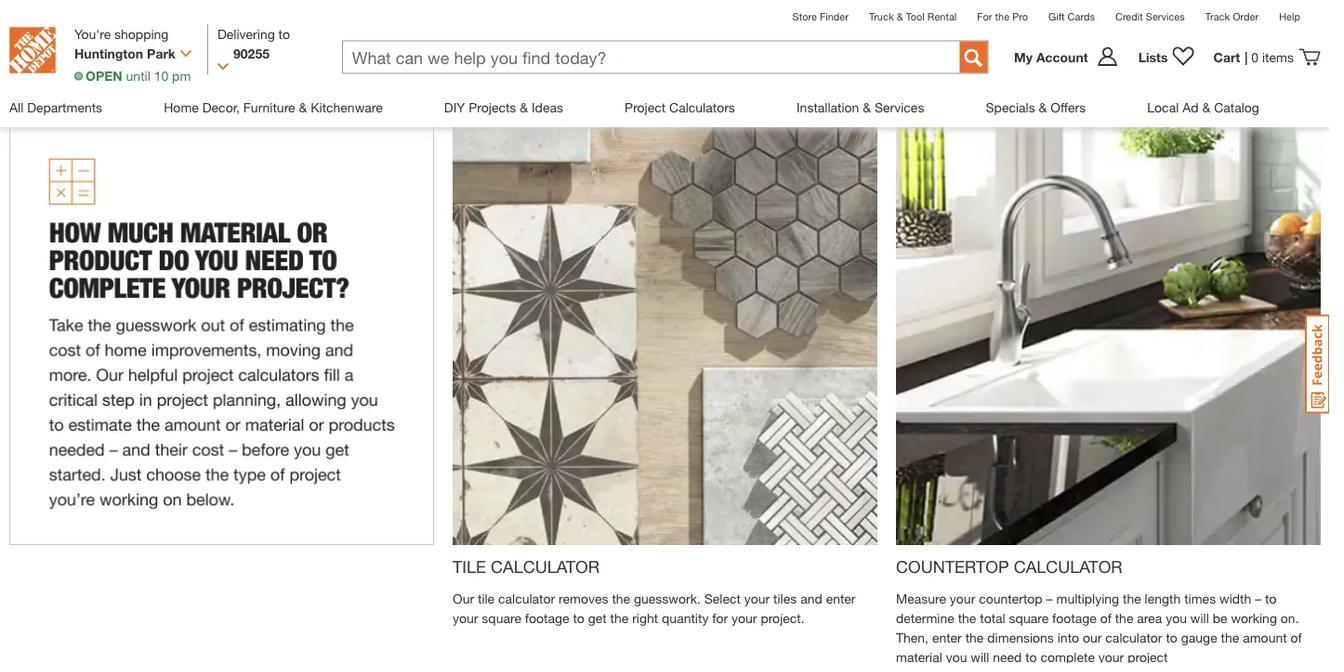 Task type: locate. For each thing, give the bounding box(es) containing it.
0 horizontal spatial ideas
[[218, 44, 282, 77]]

kitchenware
[[311, 100, 383, 115]]

0 horizontal spatial calculator
[[491, 557, 600, 577]]

enter
[[826, 591, 856, 607], [933, 630, 962, 646]]

to left get
[[573, 611, 585, 626]]

1 horizontal spatial home
[[164, 100, 199, 115]]

0 horizontal spatial calculator
[[498, 591, 555, 607]]

diy projects & ideas
[[444, 100, 563, 115]]

gift
[[1049, 11, 1065, 23]]

1 – from the left
[[1047, 591, 1053, 607]]

the down be
[[1221, 630, 1240, 646]]

cards
[[1068, 11, 1095, 23]]

calculator up removes
[[491, 557, 600, 577]]

footage inside the measure your countertop – multiplying the length times width – to determine the total square footage of the area you will be working on. then, enter the dimensions into our calculator to gauge the amount of material you will need to complete your project
[[1053, 611, 1097, 626]]

1 horizontal spatial footage
[[1053, 611, 1097, 626]]

enter right tiles
[[826, 591, 856, 607]]

to down dimensions
[[1026, 650, 1037, 664]]

calculator
[[491, 557, 600, 577], [1014, 557, 1123, 577]]

and inside "our tile calculator removes the guesswork. select your tiles and enter your square footage to get the right quantity for your project."
[[801, 591, 823, 607]]

determine
[[896, 611, 955, 626]]

0 vertical spatial project
[[307, 44, 391, 77]]

services right installation
[[875, 100, 925, 115]]

0 vertical spatial enter
[[826, 591, 856, 607]]

how much material or product do you need to complete your project? image
[[9, 121, 434, 546]]

installation
[[797, 100, 860, 115]]

my account
[[1015, 49, 1089, 65]]

1 square from the left
[[482, 611, 522, 626]]

our
[[453, 591, 474, 607]]

project
[[307, 44, 391, 77], [625, 100, 666, 115]]

of up our
[[1101, 611, 1112, 626]]

1 vertical spatial services
[[875, 100, 925, 115]]

0 horizontal spatial –
[[1047, 591, 1053, 607]]

0 vertical spatial you
[[1166, 611, 1187, 626]]

tile calculator image
[[453, 121, 878, 546]]

and right tiles
[[801, 591, 823, 607]]

0 horizontal spatial diy
[[9, 44, 52, 77]]

diy projects & ideas link
[[444, 84, 563, 131]]

offers
[[1051, 100, 1086, 115]]

square up dimensions
[[1010, 611, 1049, 626]]

furniture
[[243, 100, 295, 115]]

finder
[[820, 11, 849, 23]]

calculator down tile calculator on the left bottom
[[498, 591, 555, 607]]

0 horizontal spatial enter
[[826, 591, 856, 607]]

ideas inside diy projects & ideas link
[[532, 100, 563, 115]]

need
[[993, 650, 1022, 664]]

1 vertical spatial enter
[[933, 630, 962, 646]]

0 horizontal spatial footage
[[525, 611, 570, 626]]

store finder
[[793, 11, 849, 23]]

home decor, furniture & kitchenware link
[[164, 84, 383, 131]]

1 horizontal spatial and
[[801, 591, 823, 607]]

then,
[[896, 630, 929, 646]]

be
[[1213, 611, 1228, 626]]

home down pm
[[164, 100, 199, 115]]

services
[[1146, 11, 1185, 23], [875, 100, 925, 115]]

1 vertical spatial home
[[164, 100, 199, 115]]

to up / at left
[[279, 26, 290, 41]]

countertop
[[896, 557, 1010, 577]]

and
[[164, 44, 210, 77], [801, 591, 823, 607]]

countertop calculator
[[896, 557, 1123, 577]]

your down our on the left
[[453, 611, 478, 626]]

help
[[1280, 11, 1301, 23]]

you down length
[[1166, 611, 1187, 626]]

tool
[[906, 11, 925, 23]]

local
[[1148, 100, 1179, 115]]

ideas
[[218, 44, 282, 77], [532, 100, 563, 115]]

to
[[279, 26, 290, 41], [1266, 591, 1277, 607], [573, 611, 585, 626], [1167, 630, 1178, 646], [1026, 650, 1037, 664]]

lists link
[[1130, 46, 1205, 68]]

0 vertical spatial calculator
[[498, 591, 555, 607]]

the
[[996, 11, 1010, 23], [612, 591, 631, 607], [1123, 591, 1142, 607], [611, 611, 629, 626], [958, 611, 977, 626], [1116, 611, 1134, 626], [966, 630, 984, 646], [1221, 630, 1240, 646]]

– up working
[[1256, 591, 1262, 607]]

0 horizontal spatial square
[[482, 611, 522, 626]]

1 horizontal spatial ideas
[[532, 100, 563, 115]]

diy for diy projects & ideas
[[444, 100, 465, 115]]

will
[[1191, 611, 1210, 626], [971, 650, 990, 664]]

1 calculator from the left
[[491, 557, 600, 577]]

0 vertical spatial and
[[164, 44, 210, 77]]

on.
[[1281, 611, 1300, 626]]

1 vertical spatial will
[[971, 650, 990, 664]]

footage up into
[[1053, 611, 1097, 626]]

– left multiplying
[[1047, 591, 1053, 607]]

/
[[290, 44, 299, 77]]

1 vertical spatial projects
[[469, 100, 516, 115]]

0 horizontal spatial and
[[164, 44, 210, 77]]

1 vertical spatial diy
[[444, 100, 465, 115]]

into
[[1058, 630, 1080, 646]]

square inside the measure your countertop – multiplying the length times width – to determine the total square footage of the area you will be working on. then, enter the dimensions into our calculator to gauge the amount of material you will need to complete your project
[[1010, 611, 1049, 626]]

1 vertical spatial and
[[801, 591, 823, 607]]

of
[[1101, 611, 1112, 626], [1291, 630, 1303, 646]]

project.
[[761, 611, 805, 626]]

installation & services link
[[797, 84, 925, 131]]

projects for &
[[469, 100, 516, 115]]

1 horizontal spatial will
[[1191, 611, 1210, 626]]

1 horizontal spatial project
[[625, 100, 666, 115]]

1 horizontal spatial services
[[1146, 11, 1185, 23]]

1 horizontal spatial calculator
[[1014, 557, 1123, 577]]

services right credit
[[1146, 11, 1185, 23]]

0 horizontal spatial of
[[1101, 611, 1112, 626]]

square down tile
[[482, 611, 522, 626]]

2 calculator from the left
[[1014, 557, 1123, 577]]

enter down "determine"
[[933, 630, 962, 646]]

you
[[1166, 611, 1187, 626], [946, 650, 968, 664]]

delivering
[[218, 26, 275, 41]]

1 horizontal spatial calculator
[[1106, 630, 1163, 646]]

1 horizontal spatial projects
[[469, 100, 516, 115]]

0 vertical spatial ideas
[[218, 44, 282, 77]]

my
[[1015, 49, 1033, 65]]

account
[[1037, 49, 1089, 65]]

dimensions
[[988, 630, 1054, 646]]

0 horizontal spatial projects
[[59, 44, 157, 77]]

0 horizontal spatial project
[[307, 44, 391, 77]]

1 horizontal spatial of
[[1291, 630, 1303, 646]]

0 vertical spatial will
[[1191, 611, 1210, 626]]

square
[[482, 611, 522, 626], [1010, 611, 1049, 626]]

the right get
[[611, 611, 629, 626]]

order
[[1233, 11, 1259, 23]]

1 vertical spatial calculators
[[670, 100, 735, 115]]

your right "for"
[[732, 611, 757, 626]]

your down our
[[1099, 650, 1125, 664]]

home up the home depot image
[[9, 1, 49, 19]]

specials
[[986, 100, 1036, 115]]

courtertop calculator image
[[896, 121, 1321, 546]]

for the pro link
[[978, 11, 1029, 23]]

calculator inside the measure your countertop – multiplying the length times width – to determine the total square footage of the area you will be working on. then, enter the dimensions into our calculator to gauge the amount of material you will need to complete your project
[[1106, 630, 1163, 646]]

home
[[9, 1, 49, 19], [164, 100, 199, 115]]

tiles
[[774, 591, 797, 607]]

calculator up multiplying
[[1014, 557, 1123, 577]]

gauge
[[1182, 630, 1218, 646]]

projects for and
[[59, 44, 157, 77]]

0 horizontal spatial services
[[875, 100, 925, 115]]

1 footage from the left
[[525, 611, 570, 626]]

footage inside "our tile calculator removes the guesswork. select your tiles and enter your square footage to get the right quantity for your project."
[[525, 611, 570, 626]]

will down times
[[1191, 611, 1210, 626]]

the left total
[[958, 611, 977, 626]]

and right until
[[164, 44, 210, 77]]

our tile calculator removes the guesswork. select your tiles and enter your square footage to get the right quantity for your project.
[[453, 591, 856, 626]]

projects
[[59, 44, 157, 77], [469, 100, 516, 115]]

local ad & catalog link
[[1148, 84, 1260, 131]]

0 vertical spatial diy
[[9, 44, 52, 77]]

1 vertical spatial ideas
[[532, 100, 563, 115]]

2 square from the left
[[1010, 611, 1049, 626]]

calculator up project
[[1106, 630, 1163, 646]]

1 horizontal spatial enter
[[933, 630, 962, 646]]

footage
[[525, 611, 570, 626], [1053, 611, 1097, 626]]

calculator
[[498, 591, 555, 607], [1106, 630, 1163, 646]]

1 horizontal spatial calculators
[[670, 100, 735, 115]]

store
[[793, 11, 817, 23]]

gift cards link
[[1049, 11, 1095, 23]]

departments
[[27, 100, 102, 115]]

calculator for tile calculator
[[491, 557, 600, 577]]

1 horizontal spatial diy
[[444, 100, 465, 115]]

2 footage from the left
[[1053, 611, 1097, 626]]

removes
[[559, 591, 609, 607]]

of down on.
[[1291, 630, 1303, 646]]

to inside "our tile calculator removes the guesswork. select your tiles and enter your square footage to get the right quantity for your project."
[[573, 611, 585, 626]]

square inside "our tile calculator removes the guesswork. select your tiles and enter your square footage to get the right quantity for your project."
[[482, 611, 522, 626]]

1 vertical spatial you
[[946, 650, 968, 664]]

you right material
[[946, 650, 968, 664]]

1 vertical spatial calculator
[[1106, 630, 1163, 646]]

1 horizontal spatial square
[[1010, 611, 1049, 626]]

the home depot image
[[9, 27, 56, 73]]

footage down removes
[[525, 611, 570, 626]]

&
[[897, 11, 903, 23], [299, 100, 307, 115], [520, 100, 528, 115], [863, 100, 871, 115], [1039, 100, 1047, 115], [1203, 100, 1211, 115]]

0 horizontal spatial home
[[9, 1, 49, 19]]

1 horizontal spatial –
[[1256, 591, 1262, 607]]

0 vertical spatial home
[[9, 1, 49, 19]]

will left need
[[971, 650, 990, 664]]

my account link
[[1015, 46, 1130, 68]]

the up area
[[1123, 591, 1142, 607]]

measure your countertop – multiplying the length times width – to determine the total square footage of the area you will be working on. then, enter the dimensions into our calculator to gauge the amount of material you will need to complete your project
[[896, 591, 1303, 664]]

0 horizontal spatial calculators
[[398, 44, 533, 77]]

home for home decor, furniture & kitchenware
[[164, 100, 199, 115]]

0 vertical spatial projects
[[59, 44, 157, 77]]

project
[[1128, 650, 1168, 664]]

select
[[705, 591, 741, 607]]

the right removes
[[612, 591, 631, 607]]

track order link
[[1206, 11, 1259, 23]]

all departments
[[9, 100, 102, 115]]

None text field
[[343, 41, 941, 75], [343, 41, 941, 75], [343, 41, 941, 75], [343, 41, 941, 75]]



Task type: describe. For each thing, give the bounding box(es) containing it.
tile calculator
[[453, 557, 600, 577]]

open
[[86, 68, 122, 83]]

feedback link image
[[1306, 314, 1331, 415]]

you're
[[74, 26, 111, 41]]

truck
[[869, 11, 894, 23]]

area
[[1138, 611, 1163, 626]]

pm
[[172, 68, 191, 83]]

the left area
[[1116, 611, 1134, 626]]

diy for diy projects and ideas / project calculators
[[9, 44, 52, 77]]

2 – from the left
[[1256, 591, 1262, 607]]

ideas for and
[[218, 44, 282, 77]]

truck & tool rental
[[869, 11, 957, 23]]

guesswork.
[[634, 591, 701, 607]]

width
[[1220, 591, 1252, 607]]

tile
[[453, 557, 486, 577]]

you're shopping
[[74, 26, 169, 41]]

cart
[[1214, 49, 1241, 65]]

90255
[[233, 46, 270, 61]]

specials & offers
[[986, 100, 1086, 115]]

for the pro
[[978, 11, 1029, 23]]

total
[[980, 611, 1006, 626]]

10
[[154, 68, 169, 83]]

0 vertical spatial calculators
[[398, 44, 533, 77]]

credit
[[1116, 11, 1144, 23]]

amount
[[1243, 630, 1288, 646]]

ad
[[1183, 100, 1199, 115]]

right
[[633, 611, 659, 626]]

working
[[1232, 611, 1278, 626]]

lists
[[1139, 49, 1168, 65]]

items
[[1263, 49, 1294, 65]]

the home depot logo link
[[9, 27, 56, 73]]

enter inside "our tile calculator removes the guesswork. select your tiles and enter your square footage to get the right quantity for your project."
[[826, 591, 856, 607]]

the down total
[[966, 630, 984, 646]]

pro
[[1013, 11, 1029, 23]]

calculator for countertop calculator
[[1014, 557, 1123, 577]]

1 horizontal spatial you
[[1166, 611, 1187, 626]]

to left gauge
[[1167, 630, 1178, 646]]

all departments link
[[9, 84, 102, 131]]

all
[[9, 100, 24, 115]]

times
[[1185, 591, 1216, 607]]

diy projects and ideas / project calculators
[[9, 44, 533, 77]]

delivering to
[[218, 26, 290, 41]]

enter inside the measure your countertop – multiplying the length times width – to determine the total square footage of the area you will be working on. then, enter the dimensions into our calculator to gauge the amount of material you will need to complete your project
[[933, 630, 962, 646]]

0 vertical spatial services
[[1146, 11, 1185, 23]]

local ad & catalog
[[1148, 100, 1260, 115]]

catalog
[[1215, 100, 1260, 115]]

shopping
[[114, 26, 169, 41]]

0 vertical spatial of
[[1101, 611, 1112, 626]]

track
[[1206, 11, 1230, 23]]

countertop
[[979, 591, 1043, 607]]

track order
[[1206, 11, 1259, 23]]

specials & offers link
[[986, 84, 1086, 131]]

for
[[713, 611, 728, 626]]

tile
[[478, 591, 495, 607]]

ideas for &
[[532, 100, 563, 115]]

our
[[1083, 630, 1102, 646]]

quantity
[[662, 611, 709, 626]]

to up working
[[1266, 591, 1277, 607]]

0 horizontal spatial you
[[946, 650, 968, 664]]

1 vertical spatial of
[[1291, 630, 1303, 646]]

help link
[[1280, 11, 1301, 23]]

submit search image
[[965, 49, 983, 67]]

get
[[588, 611, 607, 626]]

1 vertical spatial project
[[625, 100, 666, 115]]

open until 10 pm
[[86, 68, 191, 83]]

your left tiles
[[745, 591, 770, 607]]

rental
[[928, 11, 957, 23]]

project calculators
[[625, 100, 735, 115]]

complete
[[1041, 650, 1095, 664]]

length
[[1145, 591, 1181, 607]]

home decor, furniture & kitchenware
[[164, 100, 383, 115]]

0 horizontal spatial will
[[971, 650, 990, 664]]

huntington
[[74, 46, 143, 61]]

credit services link
[[1116, 11, 1185, 23]]

credit services
[[1116, 11, 1185, 23]]

material
[[896, 650, 943, 664]]

project calculators link
[[625, 84, 735, 131]]

the right for
[[996, 11, 1010, 23]]

home for home
[[9, 1, 49, 19]]

truck & tool rental link
[[869, 11, 957, 23]]

your down countertop
[[950, 591, 976, 607]]

installation & services
[[797, 100, 925, 115]]

0 items
[[1252, 49, 1294, 65]]

until
[[126, 68, 150, 83]]

multiplying
[[1057, 591, 1120, 607]]

store finder link
[[793, 11, 849, 23]]

measure
[[896, 591, 947, 607]]

calculator inside "our tile calculator removes the guesswork. select your tiles and enter your square footage to get the right quantity for your project."
[[498, 591, 555, 607]]



Task type: vqa. For each thing, say whether or not it's contained in the screenshot.
'Available'
no



